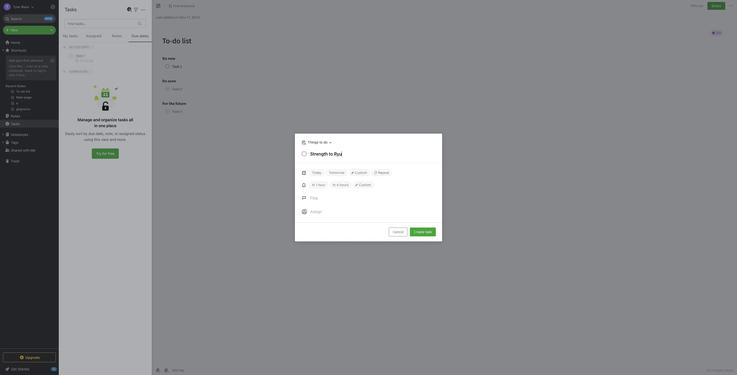 Task type: locate. For each thing, give the bounding box(es) containing it.
or
[[33, 69, 37, 72], [115, 131, 118, 136]]

0 horizontal spatial do
[[71, 28, 75, 32]]

add
[[9, 73, 14, 77]]

4 left hours
[[337, 183, 339, 187]]

recent
[[6, 84, 16, 88]]

4 left notes
[[65, 15, 67, 19]]

try for free button
[[92, 148, 119, 159]]

0 vertical spatial on
[[175, 15, 179, 19]]

1 horizontal spatial tasks
[[65, 7, 77, 12]]

date,
[[96, 131, 104, 136]]

tasks
[[69, 34, 78, 38], [118, 118, 128, 122]]

to
[[43, 69, 46, 72], [320, 140, 323, 144]]

click
[[9, 64, 16, 68]]

tasks up 4 notes
[[65, 7, 77, 12]]

0 horizontal spatial tasks
[[69, 34, 78, 38]]

0 vertical spatial do
[[71, 28, 75, 32]]

4
[[65, 15, 67, 19], [337, 183, 339, 187]]

things to do
[[308, 140, 328, 144]]

try
[[96, 151, 102, 156]]

notes
[[69, 5, 83, 11], [112, 34, 122, 38], [17, 84, 26, 88], [11, 114, 20, 118]]

or left tag
[[33, 69, 37, 72]]

0 horizontal spatial to
[[43, 69, 46, 72]]

the left ...
[[17, 64, 22, 68]]

1 do from the left
[[65, 33, 70, 37]]

today button
[[309, 170, 324, 176]]

1 vertical spatial do
[[324, 140, 328, 144]]

1 horizontal spatial note,
[[105, 131, 114, 136]]

cancel button
[[389, 228, 408, 236]]

or for assigned
[[115, 131, 118, 136]]

group
[[0, 54, 59, 114]]

0 vertical spatial tasks
[[65, 7, 77, 12]]

settings image
[[50, 4, 56, 10]]

tasks up notebooks
[[11, 122, 20, 126]]

view
[[101, 137, 109, 142]]

2 in from the left
[[333, 183, 336, 187]]

create task
[[414, 230, 432, 234]]

bit
[[76, 63, 80, 67]]

0 vertical spatial tasks
[[69, 34, 78, 38]]

1 vertical spatial custom button
[[353, 182, 374, 188]]

manage and organize tasks all in one place
[[78, 118, 133, 128]]

minutes right 11
[[69, 73, 80, 76]]

notes
[[68, 15, 77, 19]]

a little bit here
[[65, 63, 88, 67]]

0 vertical spatial custom button
[[349, 170, 370, 176]]

1 vertical spatial tasks
[[118, 118, 128, 122]]

1 vertical spatial ago
[[81, 73, 86, 76]]

do
[[71, 28, 75, 32], [324, 140, 328, 144]]

tasks inside button
[[69, 34, 78, 38]]

1 horizontal spatial on
[[175, 15, 179, 19]]

a up tag
[[39, 64, 40, 68]]

1 horizontal spatial nov
[[180, 15, 186, 19]]

to right things
[[320, 140, 323, 144]]

minutes
[[73, 39, 84, 43], [69, 73, 80, 76]]

do up "now"
[[71, 28, 75, 32]]

all changes saved
[[707, 368, 734, 372]]

or inside easily sort by due date, note, or assigned status using this view and more.
[[115, 131, 118, 136]]

first notebook button
[[167, 2, 197, 9]]

to right tag
[[43, 69, 46, 72]]

1 vertical spatial on
[[34, 64, 38, 68]]

home
[[11, 40, 20, 44]]

or for tag
[[33, 69, 37, 72]]

assigned
[[86, 34, 101, 38]]

note,
[[41, 64, 49, 68], [105, 131, 114, 136]]

now
[[71, 33, 77, 37]]

last edited on nov 17, 2023
[[156, 15, 200, 19]]

custom left repeat button
[[355, 171, 367, 175]]

Enter task text field
[[310, 151, 436, 158]]

in left hours
[[333, 183, 336, 187]]

ago down here
[[81, 73, 86, 76]]

or inside icon on a note, notebook, stack or tag to add it here.
[[33, 69, 37, 72]]

shared
[[11, 148, 22, 152]]

1 horizontal spatial in
[[333, 183, 336, 187]]

1 horizontal spatial to
[[320, 140, 323, 144]]

0 vertical spatial custom
[[355, 171, 367, 175]]

1
[[316, 183, 318, 187]]

one
[[99, 123, 105, 128]]

1 horizontal spatial the
[[98, 33, 103, 37]]

0 vertical spatial to
[[43, 69, 46, 72]]

1 vertical spatial and
[[110, 137, 116, 142]]

create
[[414, 230, 425, 234]]

custom button left repeat button
[[349, 170, 370, 176]]

tag
[[37, 69, 42, 72]]

first
[[23, 59, 29, 62]]

do down to-
[[65, 33, 70, 37]]

a
[[65, 39, 67, 43], [39, 64, 40, 68]]

0 vertical spatial ago
[[85, 39, 90, 43]]

1 horizontal spatial do
[[78, 33, 82, 37]]

1 horizontal spatial tasks
[[118, 118, 128, 122]]

in inside button
[[312, 183, 315, 187]]

notes right recent
[[17, 84, 26, 88]]

1 horizontal spatial 4
[[337, 183, 339, 187]]

11
[[65, 73, 68, 76]]

add
[[9, 59, 15, 62]]

last
[[156, 15, 163, 19]]

0 horizontal spatial in
[[312, 183, 315, 187]]

17,
[[187, 15, 191, 19]]

shared with me link
[[0, 146, 59, 154]]

on down shortcut
[[34, 64, 38, 68]]

in for in 1 hour
[[312, 183, 315, 187]]

notes inside button
[[112, 34, 122, 38]]

0 horizontal spatial tasks
[[11, 122, 20, 126]]

1 horizontal spatial do
[[324, 140, 328, 144]]

in left 1
[[312, 183, 315, 187]]

nov inside note list element
[[65, 131, 71, 135]]

1 in from the left
[[312, 183, 315, 187]]

main
[[65, 57, 73, 62]]

1 vertical spatial a
[[39, 64, 40, 68]]

notes up notes
[[69, 5, 83, 11]]

0 vertical spatial 4
[[65, 15, 67, 19]]

1 horizontal spatial or
[[115, 131, 118, 136]]

do down list
[[78, 33, 82, 37]]

only
[[691, 4, 698, 8]]

assign
[[310, 210, 322, 214]]

tasks left all
[[118, 118, 128, 122]]

notebook
[[181, 4, 195, 8]]

0 vertical spatial nov
[[180, 15, 186, 19]]

ago
[[85, 39, 90, 43], [81, 73, 86, 76]]

and right view
[[110, 137, 116, 142]]

1 vertical spatial nov
[[65, 131, 71, 135]]

0 horizontal spatial or
[[33, 69, 37, 72]]

for
[[92, 33, 97, 37]]

place
[[106, 123, 116, 128]]

0 vertical spatial note,
[[41, 64, 49, 68]]

do inside "to-do list do now do soon for the future"
[[71, 28, 75, 32]]

Note Editor text field
[[152, 24, 738, 365]]

None search field
[[6, 14, 52, 23]]

1 vertical spatial tasks
[[11, 122, 20, 126]]

2023
[[192, 15, 200, 19]]

saved
[[725, 368, 734, 372]]

this
[[94, 137, 100, 142]]

0 horizontal spatial note,
[[41, 64, 49, 68]]

shortcut
[[30, 59, 43, 62]]

ago down soon
[[85, 39, 90, 43]]

custom for tomorrow
[[355, 171, 367, 175]]

a left the few
[[65, 39, 67, 43]]

notes link
[[0, 112, 59, 120]]

tree containing home
[[0, 38, 59, 348]]

note, up view
[[105, 131, 114, 136]]

1 vertical spatial note,
[[105, 131, 114, 136]]

do right things
[[324, 140, 328, 144]]

custom button right hours
[[353, 182, 374, 188]]

notes left due
[[112, 34, 122, 38]]

1 vertical spatial 4
[[337, 183, 339, 187]]

0 vertical spatial the
[[98, 33, 103, 37]]

due dates button
[[129, 33, 152, 42]]

0 horizontal spatial the
[[17, 64, 22, 68]]

repeat button
[[372, 170, 392, 176]]

...
[[23, 64, 26, 68]]

0 horizontal spatial nov
[[65, 131, 71, 135]]

1 horizontal spatial a
[[65, 39, 67, 43]]

only you
[[691, 4, 704, 8]]

0 vertical spatial a
[[65, 39, 67, 43]]

on right edited
[[175, 15, 179, 19]]

minutes down "now"
[[73, 39, 84, 43]]

1 vertical spatial the
[[17, 64, 22, 68]]

custom button
[[349, 170, 370, 176], [353, 182, 374, 188]]

1 vertical spatial custom
[[359, 183, 371, 187]]

0 vertical spatial and
[[93, 118, 100, 122]]

note, inside icon on a note, notebook, stack or tag to add it here.
[[41, 64, 49, 68]]

soon
[[83, 33, 91, 37]]

tree
[[0, 38, 59, 348]]

4 inside in 4 hours button
[[337, 183, 339, 187]]

your
[[16, 59, 22, 62]]

in inside button
[[333, 183, 336, 187]]

status
[[135, 131, 146, 136]]

0 horizontal spatial and
[[93, 118, 100, 122]]

0 horizontal spatial 4
[[65, 15, 67, 19]]

nov left 14 on the left of the page
[[65, 131, 71, 135]]

due
[[132, 34, 139, 38]]

notebooks link
[[0, 131, 59, 138]]

0 horizontal spatial on
[[34, 64, 38, 68]]

note window element
[[152, 0, 738, 375]]

new button
[[3, 26, 56, 35]]

1 horizontal spatial and
[[110, 137, 116, 142]]

a
[[65, 63, 67, 67]]

few
[[68, 39, 73, 43]]

0 vertical spatial or
[[33, 69, 37, 72]]

nov left 17,
[[180, 15, 186, 19]]

first notebook
[[173, 4, 195, 8]]

or up 'more.'
[[115, 131, 118, 136]]

in for in 4 hours
[[333, 183, 336, 187]]

note, up tag
[[41, 64, 49, 68]]

tasks inside button
[[11, 122, 20, 126]]

1 vertical spatial or
[[115, 131, 118, 136]]

flag
[[310, 196, 318, 200]]

and up in
[[93, 118, 100, 122]]

assigned button
[[82, 33, 105, 42]]

2/3
[[71, 45, 75, 49]]

0 horizontal spatial a
[[39, 64, 40, 68]]

1 vertical spatial to
[[320, 140, 323, 144]]

expand notebooks image
[[1, 133, 5, 136]]

custom right hours
[[359, 183, 371, 187]]

tasks up the few
[[69, 34, 78, 38]]

the right for
[[98, 33, 103, 37]]

nov
[[180, 15, 186, 19], [65, 131, 71, 135]]

to inside icon on a note, notebook, stack or tag to add it here.
[[43, 69, 46, 72]]

0 horizontal spatial do
[[65, 33, 70, 37]]



Task type: describe. For each thing, give the bounding box(es) containing it.
notebook,
[[9, 69, 24, 72]]

2 do from the left
[[78, 33, 82, 37]]

11 minutes ago
[[65, 73, 86, 76]]

stack
[[25, 69, 33, 72]]

a inside icon on a note, notebook, stack or tag to add it here.
[[39, 64, 40, 68]]

expand tags image
[[1, 140, 5, 144]]

new
[[11, 28, 18, 32]]

more.
[[117, 137, 127, 142]]

Go to note or move task field
[[299, 139, 333, 146]]

manage
[[78, 118, 92, 122]]

and inside 'manage and organize tasks all in one place'
[[93, 118, 100, 122]]

cancel
[[393, 230, 404, 234]]

4 inside note list element
[[65, 15, 67, 19]]

gngnsrns
[[65, 116, 80, 120]]

14
[[71, 131, 75, 135]]

custom button for in 4 hours
[[353, 182, 374, 188]]

tomorrow
[[329, 171, 345, 175]]

home link
[[0, 38, 59, 46]]

to-
[[65, 28, 71, 32]]

notes button
[[105, 33, 129, 42]]

and inside easily sort by due date, note, or assigned status using this view and more.
[[110, 137, 116, 142]]

nov inside note window element
[[180, 15, 186, 19]]

recent notes
[[6, 84, 26, 88]]

Find tasks… text field
[[66, 19, 135, 28]]

note list element
[[59, 0, 152, 375]]

using
[[84, 137, 93, 142]]

flag button
[[299, 192, 321, 204]]

tasks button
[[0, 120, 59, 128]]

little
[[68, 63, 75, 67]]

my tasks button
[[59, 33, 82, 42]]

with
[[23, 148, 30, 152]]

here
[[81, 63, 88, 67]]

on inside icon on a note, notebook, stack or tag to add it here.
[[34, 64, 38, 68]]

all
[[707, 368, 711, 372]]

free
[[108, 151, 115, 156]]

the inside "to-do list do now do soon for the future"
[[98, 33, 103, 37]]

custom button for tomorrow
[[349, 170, 370, 176]]

due
[[88, 131, 95, 136]]

new task image
[[126, 7, 132, 12]]

shortcuts button
[[0, 46, 59, 54]]

group containing add your first shortcut
[[0, 54, 59, 114]]

a inside note list element
[[65, 39, 67, 43]]

add a reminder image
[[155, 367, 161, 373]]

trash link
[[0, 157, 59, 165]]

you
[[699, 4, 704, 8]]

task
[[426, 230, 432, 234]]

on inside note window element
[[175, 15, 179, 19]]

shortcuts
[[11, 48, 26, 52]]

do inside 'button'
[[324, 140, 328, 144]]

try for free
[[96, 151, 115, 156]]

trash
[[11, 159, 20, 163]]

icon on a note, notebook, stack or tag to add it here.
[[9, 64, 49, 77]]

future
[[104, 33, 114, 37]]

page
[[74, 57, 82, 62]]

2 things to do button from the left
[[301, 139, 333, 146]]

notes inside note list element
[[69, 5, 83, 11]]

first
[[173, 4, 180, 8]]

repeat
[[378, 171, 389, 175]]

the inside group
[[17, 64, 22, 68]]

4 notes
[[65, 15, 77, 19]]

expand note image
[[156, 3, 161, 9]]

sort
[[76, 131, 82, 136]]

in 4 hours button
[[330, 182, 351, 188]]

upgrade button
[[3, 353, 56, 362]]

hour
[[318, 183, 326, 187]]

click the ...
[[9, 64, 26, 68]]

it
[[15, 73, 17, 77]]

notes up tasks button
[[11, 114, 20, 118]]

here.
[[18, 73, 26, 77]]

1 things to do button from the left
[[299, 139, 333, 146]]

add your first shortcut
[[9, 59, 43, 62]]

hours
[[340, 183, 349, 187]]

in 4 hours
[[333, 183, 349, 187]]

due dates
[[132, 34, 149, 38]]

shared with me
[[11, 148, 35, 152]]

tasks inside 'manage and organize tasks all in one place'
[[118, 118, 128, 122]]

main page
[[65, 57, 82, 62]]

Search text field
[[6, 14, 52, 23]]

easily sort by due date, note, or assigned status using this view and more.
[[65, 131, 146, 142]]

list
[[76, 28, 81, 32]]

1 vertical spatial minutes
[[69, 73, 80, 76]]

note, inside easily sort by due date, note, or assigned status using this view and more.
[[105, 131, 114, 136]]

in
[[94, 123, 98, 128]]

edited
[[164, 15, 174, 19]]

assign button
[[299, 206, 325, 218]]

0 vertical spatial minutes
[[73, 39, 84, 43]]

notebooks
[[11, 132, 28, 137]]

upgrade
[[25, 355, 40, 360]]

add tag image
[[163, 367, 169, 373]]

custom for in 4 hours
[[359, 183, 371, 187]]

all
[[129, 118, 133, 122]]

my tasks
[[63, 34, 78, 38]]

nov 14
[[65, 131, 75, 135]]

create task button
[[410, 228, 436, 236]]

organize
[[101, 118, 117, 122]]

to inside the things to do 'button'
[[320, 140, 323, 144]]

easily
[[65, 131, 75, 136]]

today
[[312, 171, 322, 175]]

me
[[30, 148, 35, 152]]



Task type: vqa. For each thing, say whether or not it's contained in the screenshot.
4 within the BUTTON
yes



